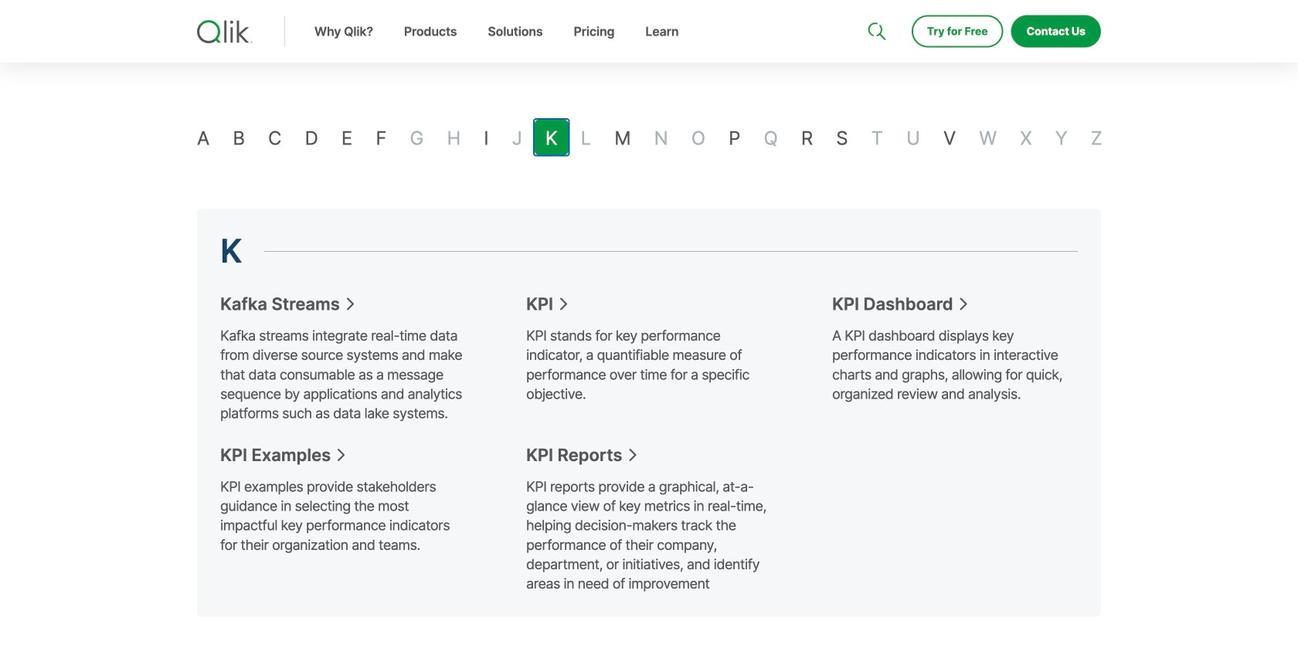Task type: vqa. For each thing, say whether or not it's contained in the screenshot.
Support icon
yes



Task type: locate. For each thing, give the bounding box(es) containing it.
support image
[[869, 0, 882, 12]]

login image
[[1052, 0, 1064, 12]]

qlik image
[[197, 20, 253, 43]]



